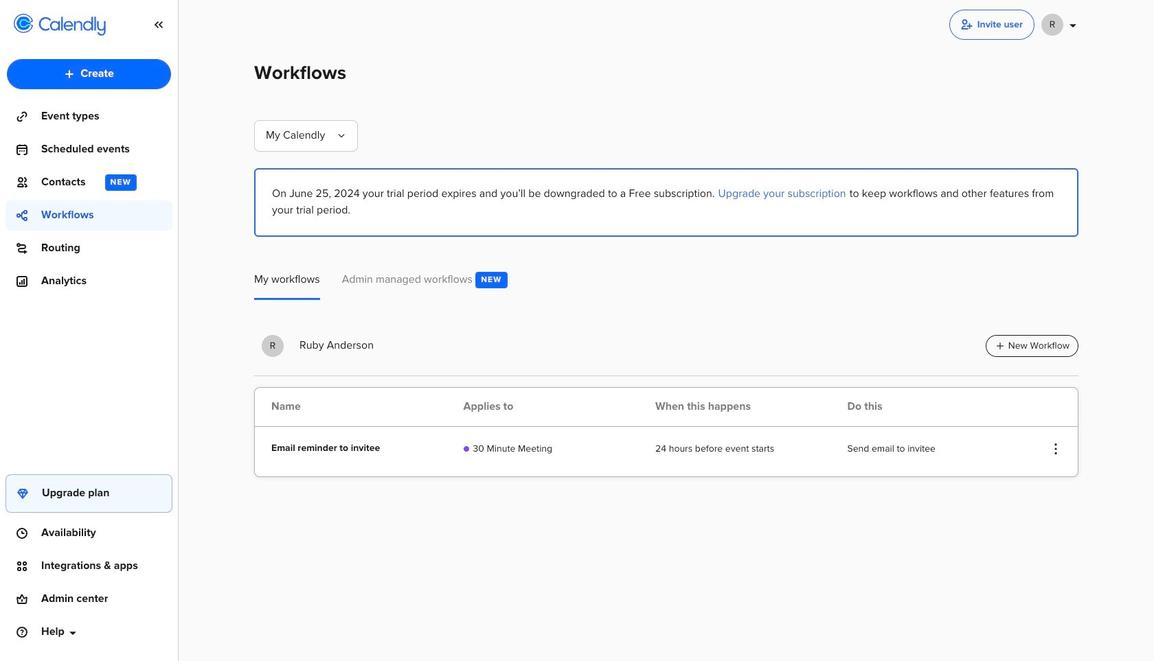 Task type: locate. For each thing, give the bounding box(es) containing it.
calendly image
[[38, 16, 106, 36]]



Task type: describe. For each thing, give the bounding box(es) containing it.
main navigation element
[[0, 0, 179, 662]]



